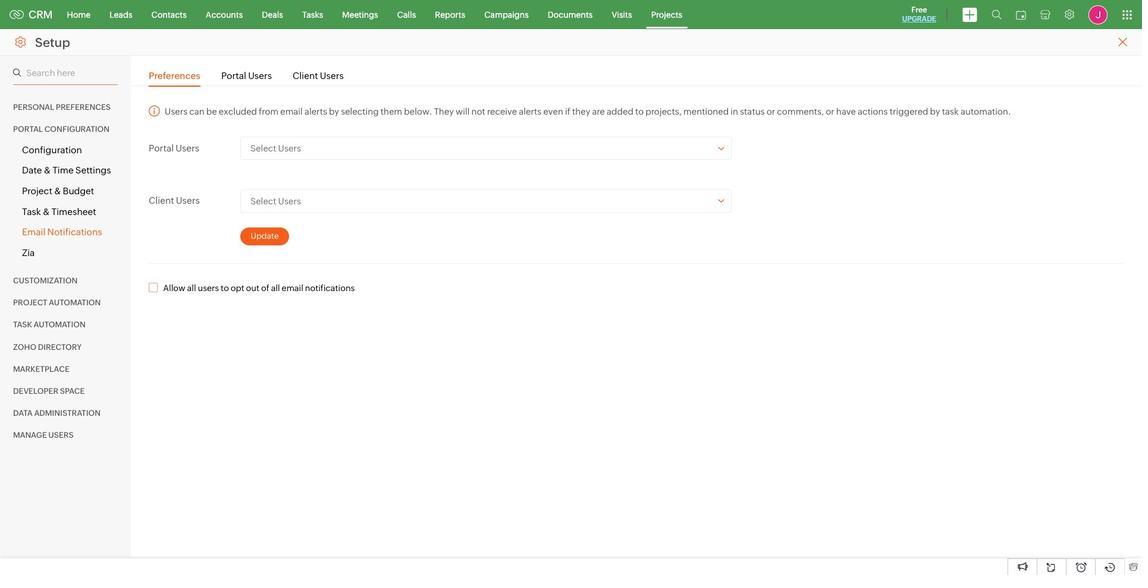 Task type: describe. For each thing, give the bounding box(es) containing it.
visits
[[612, 10, 632, 19]]

meetings link
[[333, 0, 388, 29]]

search element
[[985, 0, 1009, 29]]

crm link
[[10, 8, 53, 21]]

deals
[[262, 10, 283, 19]]

accounts
[[206, 10, 243, 19]]

documents link
[[538, 0, 602, 29]]

documents
[[548, 10, 593, 19]]

accounts link
[[196, 0, 252, 29]]

profile image
[[1089, 5, 1108, 24]]

free
[[912, 5, 927, 14]]

tasks
[[302, 10, 323, 19]]

projects
[[651, 10, 682, 19]]

reports link
[[426, 0, 475, 29]]

leads link
[[100, 0, 142, 29]]

create menu element
[[955, 0, 985, 29]]

deals link
[[252, 0, 293, 29]]

create menu image
[[963, 7, 977, 22]]

crm
[[29, 8, 53, 21]]

campaigns
[[484, 10, 529, 19]]



Task type: vqa. For each thing, say whether or not it's contained in the screenshot.
text field
no



Task type: locate. For each thing, give the bounding box(es) containing it.
calendar image
[[1016, 10, 1026, 19]]

campaigns link
[[475, 0, 538, 29]]

calls
[[397, 10, 416, 19]]

contacts
[[151, 10, 187, 19]]

profile element
[[1082, 0, 1115, 29]]

meetings
[[342, 10, 378, 19]]

calls link
[[388, 0, 426, 29]]

search image
[[992, 10, 1002, 20]]

tasks link
[[293, 0, 333, 29]]

upgrade
[[902, 15, 936, 23]]

projects link
[[642, 0, 692, 29]]

home link
[[57, 0, 100, 29]]

reports
[[435, 10, 465, 19]]

contacts link
[[142, 0, 196, 29]]

free upgrade
[[902, 5, 936, 23]]

leads
[[110, 10, 132, 19]]

home
[[67, 10, 91, 19]]

visits link
[[602, 0, 642, 29]]



